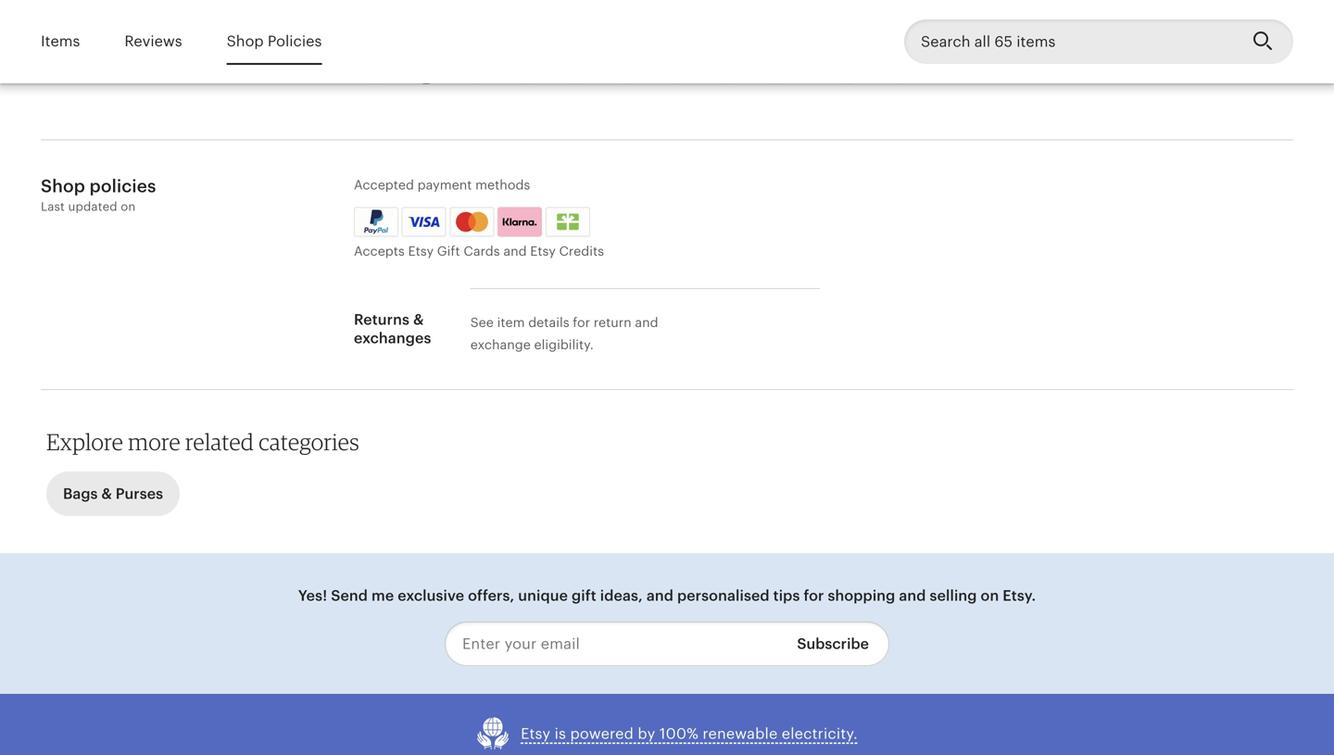 Task type: vqa. For each thing, say whether or not it's contained in the screenshot.
"40" x 18" LARGE Real Preserved Moss & Ferns in Wood Frame. Plant Painting®- No Care Green Wall Art." image on the right of page
no



Task type: describe. For each thing, give the bounding box(es) containing it.
item
[[497, 315, 525, 330]]

yes!
[[298, 588, 327, 604]]

credits
[[559, 244, 604, 259]]

accepts etsy gift cards and etsy credits
[[354, 244, 604, 259]]

etsy down klarna image
[[530, 244, 556, 259]]

gift
[[572, 588, 597, 604]]

items
[[41, 33, 80, 50]]

shop for policies
[[227, 33, 264, 50]]

1 vertical spatial for
[[804, 588, 824, 604]]

bags & purses button
[[46, 472, 180, 516]]

renewable
[[703, 726, 778, 742]]

shop policies link
[[227, 20, 322, 63]]

policies
[[90, 176, 156, 196]]

100%
[[660, 726, 699, 742]]

1 vertical spatial on
[[981, 588, 999, 604]]

selling
[[930, 588, 977, 604]]

and down klarna image
[[504, 244, 527, 259]]

related
[[185, 428, 254, 456]]

returns & exchanges
[[354, 311, 431, 347]]

subscribe button
[[784, 622, 890, 666]]

reviews
[[125, 33, 182, 50]]

etsy left gift
[[408, 244, 434, 259]]

Search all 65 items text field
[[905, 19, 1238, 64]]

send
[[331, 588, 368, 604]]

last
[[41, 200, 65, 214]]

methods
[[476, 177, 530, 192]]

mastercard image
[[453, 210, 492, 234]]

etsy is powered by 100% renewable electricity.
[[521, 726, 858, 742]]

and right the ideas,
[[647, 588, 674, 604]]

accepted
[[354, 177, 414, 192]]

gift
[[437, 244, 460, 259]]

on inside shop policies last updated on
[[121, 200, 136, 214]]

shop policies
[[227, 33, 322, 50]]

and inside the see item details for return and exchange eligibility.
[[635, 315, 659, 330]]

updated
[[68, 200, 117, 214]]

for inside the see item details for return and exchange eligibility.
[[573, 315, 590, 330]]



Task type: locate. For each thing, give the bounding box(es) containing it.
personalised
[[677, 588, 770, 604]]

shop policies last updated on
[[41, 176, 156, 214]]

accepts
[[354, 244, 405, 259]]

on
[[121, 200, 136, 214], [981, 588, 999, 604]]

payment
[[418, 177, 472, 192]]

items link
[[41, 20, 80, 63]]

categories
[[259, 428, 360, 456]]

etsy inside button
[[521, 726, 551, 742]]

on left etsy.
[[981, 588, 999, 604]]

powered
[[570, 726, 634, 742]]

is
[[555, 726, 566, 742]]

0 horizontal spatial &
[[101, 486, 112, 502]]

gift card image
[[552, 214, 584, 230]]

0 horizontal spatial shop
[[41, 176, 85, 196]]

1 horizontal spatial shop
[[227, 33, 264, 50]]

& for returns
[[413, 311, 424, 328]]

bags
[[63, 486, 98, 502]]

bags & purses link
[[46, 466, 180, 516]]

accepted payment methods
[[354, 177, 530, 192]]

cards
[[464, 244, 500, 259]]

0 vertical spatial &
[[413, 311, 424, 328]]

shop
[[227, 33, 264, 50], [41, 176, 85, 196]]

and right return
[[635, 315, 659, 330]]

& up exchanges
[[413, 311, 424, 328]]

for up eligibility.
[[573, 315, 590, 330]]

yes! send me exclusive offers, unique gift ideas, and personalised tips for shopping and selling on etsy.
[[298, 588, 1036, 604]]

reviews link
[[125, 20, 182, 63]]

purses
[[116, 486, 163, 502]]

klarna image
[[498, 207, 542, 237]]

and
[[504, 244, 527, 259], [635, 315, 659, 330], [647, 588, 674, 604], [899, 588, 926, 604]]

offers,
[[468, 588, 515, 604]]

details
[[529, 315, 570, 330]]

exchange
[[471, 337, 531, 352]]

on down the policies
[[121, 200, 136, 214]]

exchanges
[[354, 330, 431, 347]]

eligibility.
[[534, 337, 594, 352]]

for right 'tips'
[[804, 588, 824, 604]]

& inside button
[[101, 486, 112, 502]]

1 vertical spatial &
[[101, 486, 112, 502]]

1 vertical spatial shop
[[41, 176, 85, 196]]

0 vertical spatial on
[[121, 200, 136, 214]]

policies
[[268, 33, 322, 50]]

see item details for return and exchange eligibility.
[[471, 315, 659, 352]]

1 horizontal spatial &
[[413, 311, 424, 328]]

&
[[413, 311, 424, 328], [101, 486, 112, 502]]

tips
[[774, 588, 800, 604]]

0 vertical spatial shop
[[227, 33, 264, 50]]

by
[[638, 726, 656, 742]]

etsy left 'is'
[[521, 726, 551, 742]]

exclusive
[[398, 588, 465, 604]]

shop left policies
[[227, 33, 264, 50]]

shop up 'last'
[[41, 176, 85, 196]]

0 vertical spatial for
[[573, 315, 590, 330]]

return
[[594, 315, 632, 330]]

bags & purses
[[63, 486, 163, 502]]

subscribe
[[797, 636, 869, 653]]

unique
[[518, 588, 568, 604]]

1 horizontal spatial for
[[804, 588, 824, 604]]

ideas,
[[600, 588, 643, 604]]

etsy.
[[1003, 588, 1036, 604]]

returns
[[354, 311, 410, 328]]

electricity.
[[782, 726, 858, 742]]

1 horizontal spatial on
[[981, 588, 999, 604]]

& inside "returns & exchanges"
[[413, 311, 424, 328]]

& for bags
[[101, 486, 112, 502]]

me
[[372, 588, 394, 604]]

0 horizontal spatial on
[[121, 200, 136, 214]]

and left selling
[[899, 588, 926, 604]]

paypal image
[[357, 210, 396, 234]]

Enter your email field
[[445, 622, 784, 666]]

visa image
[[408, 214, 440, 230]]

more
[[128, 428, 181, 456]]

shop inside shop policies last updated on
[[41, 176, 85, 196]]

explore
[[46, 428, 123, 456]]

shopping
[[828, 588, 896, 604]]

see
[[471, 315, 494, 330]]

for
[[573, 315, 590, 330], [804, 588, 824, 604]]

shop for policies
[[41, 176, 85, 196]]

& right bags
[[101, 486, 112, 502]]

explore more related categories
[[46, 428, 360, 456]]

0 horizontal spatial for
[[573, 315, 590, 330]]

etsy is powered by 100% renewable electricity. button
[[476, 716, 858, 752]]

etsy
[[408, 244, 434, 259], [530, 244, 556, 259], [521, 726, 551, 742]]



